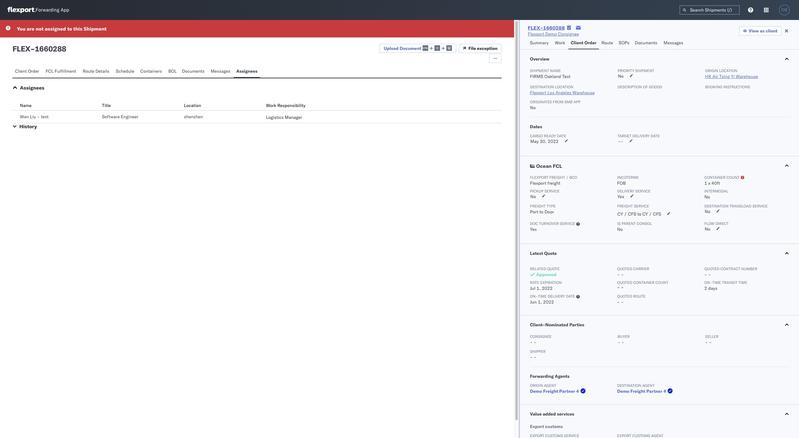 Task type: locate. For each thing, give the bounding box(es) containing it.
route inside 'button'
[[83, 68, 94, 74]]

1 vertical spatial order
[[28, 68, 39, 74]]

route inside button
[[602, 40, 613, 46]]

1 cy from the left
[[618, 211, 623, 217]]

file exception button
[[459, 44, 502, 53], [459, 44, 502, 53]]

forwarding up not
[[36, 7, 59, 13]]

1 vertical spatial route
[[83, 68, 94, 74]]

1 horizontal spatial fcl
[[553, 163, 562, 169]]

route left details
[[83, 68, 94, 74]]

0 vertical spatial assignees
[[236, 68, 258, 74]]

dates
[[530, 124, 542, 130]]

1 vertical spatial location
[[555, 85, 574, 89]]

-
[[30, 44, 35, 53], [37, 114, 40, 120], [618, 139, 621, 144], [621, 139, 624, 144], [618, 272, 620, 278], [621, 272, 624, 278], [705, 272, 708, 278], [709, 272, 711, 278], [618, 285, 620, 290], [621, 285, 624, 290], [618, 300, 620, 305], [621, 300, 624, 305], [530, 340, 533, 345], [534, 340, 537, 345], [618, 340, 621, 345], [622, 340, 625, 345], [706, 340, 708, 345], [710, 340, 712, 345], [530, 355, 533, 360], [534, 355, 537, 360]]

1 horizontal spatial 4
[[664, 389, 667, 394]]

delivery
[[633, 134, 650, 138], [548, 294, 565, 299]]

assigned
[[45, 26, 66, 32]]

count inside the quoted container count - -
[[656, 280, 669, 285]]

flexport up originates
[[530, 90, 547, 96]]

client for the bottommost client order button
[[15, 68, 27, 74]]

to inside freight type port to door
[[540, 209, 544, 215]]

documents up overview button
[[635, 40, 658, 46]]

0 vertical spatial 1,
[[537, 286, 541, 291]]

documents for documents button to the right
[[635, 40, 658, 46]]

freight down ocean fcl
[[550, 175, 566, 180]]

consignee - -
[[530, 335, 552, 345]]

/ up parent
[[625, 211, 627, 217]]

1,
[[537, 286, 541, 291], [538, 300, 542, 305]]

freight up port
[[530, 204, 546, 209]]

/ left bco
[[566, 175, 569, 180]]

booking instructions
[[706, 85, 751, 89]]

jul
[[530, 286, 536, 291]]

1 vertical spatial count
[[656, 280, 669, 285]]

1 horizontal spatial destination
[[618, 384, 642, 388]]

origin inside the origin location hk air tsing yi warehouse
[[706, 68, 719, 73]]

1 demo freight partner 4 from the left
[[530, 389, 579, 394]]

is parent consol no
[[618, 221, 652, 232]]

quoted inside quoted route - -
[[618, 294, 633, 299]]

details
[[95, 68, 109, 74]]

0 vertical spatial work
[[555, 40, 566, 46]]

demo freight partner 4 down the origin agent
[[530, 389, 579, 394]]

1 horizontal spatial documents
[[635, 40, 658, 46]]

0 horizontal spatial documents
[[182, 68, 205, 74]]

client for client order button to the right
[[571, 40, 584, 46]]

1 horizontal spatial partner
[[647, 389, 663, 394]]

location inside destination location flexport los angeles warehouse
[[555, 85, 574, 89]]

2 4 from the left
[[664, 389, 667, 394]]

fcl
[[46, 68, 54, 74], [553, 163, 562, 169]]

view as client
[[749, 28, 778, 34]]

upload document
[[384, 45, 422, 51]]

1 vertical spatial consignee
[[530, 335, 552, 339]]

quoted left route
[[618, 294, 633, 299]]

order for the bottommost client order button
[[28, 68, 39, 74]]

schedule
[[116, 68, 134, 74]]

0 vertical spatial on-
[[705, 280, 713, 285]]

shipment up firms
[[530, 68, 549, 73]]

demo freight partner 4 link for origin agent
[[530, 389, 587, 395]]

flexport inside destination location flexport los angeles warehouse
[[530, 90, 547, 96]]

fob
[[618, 181, 626, 186]]

carrier
[[634, 267, 650, 271]]

1 vertical spatial on-
[[530, 294, 538, 299]]

delivery down the 'expiration'
[[548, 294, 565, 299]]

40ft
[[712, 181, 721, 186]]

demo freight partner 4 for destination
[[618, 389, 667, 394]]

1 horizontal spatial agent
[[643, 384, 655, 388]]

2 partner from the left
[[647, 389, 663, 394]]

2022 down on-time delivery date
[[543, 300, 554, 305]]

time up jun 1, 2022
[[538, 294, 547, 299]]

on- inside on-time transit time 2 days
[[705, 280, 713, 285]]

sops
[[619, 40, 630, 46]]

fcl fulfillment
[[46, 68, 76, 74]]

logistics
[[266, 115, 284, 120]]

quoted down quoted carrier - -
[[618, 280, 633, 285]]

forwarding up the origin agent
[[530, 374, 554, 379]]

agent down 'forwarding agents'
[[544, 384, 557, 388]]

0 horizontal spatial route
[[83, 68, 94, 74]]

count right container
[[656, 280, 669, 285]]

flexport down flex-
[[528, 31, 545, 37]]

time right transit
[[739, 280, 748, 285]]

2 vertical spatial destination
[[618, 384, 642, 388]]

0 horizontal spatial consignee
[[530, 335, 552, 339]]

location up hk air tsing yi warehouse link
[[720, 68, 738, 73]]

1 horizontal spatial on-
[[705, 280, 713, 285]]

0 vertical spatial documents
[[635, 40, 658, 46]]

nominated
[[546, 322, 569, 328]]

consignee down client-
[[530, 335, 552, 339]]

partner down agents
[[560, 389, 576, 394]]

origin down 'forwarding agents'
[[530, 384, 543, 388]]

consignee up work button
[[558, 31, 579, 37]]

0 horizontal spatial messages
[[211, 68, 231, 74]]

fcl inside button
[[553, 163, 562, 169]]

delivery service
[[618, 189, 651, 194]]

partner down destination agent
[[647, 389, 663, 394]]

yes down delivery
[[618, 194, 625, 200]]

1 agent from the left
[[544, 384, 557, 388]]

shipment right "this" at the top left
[[84, 26, 107, 32]]

1 vertical spatial client
[[15, 68, 27, 74]]

4
[[577, 389, 579, 394], [664, 389, 667, 394]]

documents right bol button
[[182, 68, 205, 74]]

doc
[[530, 221, 538, 226]]

route
[[634, 294, 646, 299]]

documents button
[[633, 37, 662, 49], [180, 66, 208, 78]]

0 vertical spatial client
[[571, 40, 584, 46]]

software engineer
[[102, 114, 138, 120]]

may
[[531, 139, 539, 144]]

location for tsing
[[720, 68, 738, 73]]

flexport freight / bco flexport freight
[[530, 175, 578, 186]]

to right port
[[540, 209, 544, 215]]

2 horizontal spatial to
[[638, 211, 642, 217]]

consignee inside flexport demo consignee 'link'
[[558, 31, 579, 37]]

quoted inside quoted carrier - -
[[618, 267, 633, 271]]

app up you are not assigned to this shipment
[[61, 7, 69, 13]]

origin up hk
[[706, 68, 719, 73]]

2 demo freight partner 4 link from the left
[[618, 389, 675, 395]]

2022 for 30,
[[548, 139, 559, 144]]

origin for origin agent
[[530, 384, 543, 388]]

1, right jul
[[537, 286, 541, 291]]

cy down service
[[643, 211, 648, 217]]

pickup
[[530, 189, 544, 194]]

1 horizontal spatial /
[[625, 211, 627, 217]]

0 horizontal spatial messages button
[[208, 66, 234, 78]]

forwarding app link
[[7, 7, 69, 13]]

order down flex - 1660288
[[28, 68, 39, 74]]

0 horizontal spatial time
[[538, 294, 547, 299]]

1 demo freight partner 4 link from the left
[[530, 389, 587, 395]]

demo for origin agent
[[530, 389, 543, 394]]

0 horizontal spatial location
[[555, 85, 574, 89]]

name up "wan"
[[20, 103, 32, 108]]

0 vertical spatial messages
[[664, 40, 684, 46]]

value added services
[[530, 412, 575, 417]]

on- for on-time transit time 2 days
[[705, 280, 713, 285]]

1 vertical spatial documents
[[182, 68, 205, 74]]

description
[[618, 85, 642, 89]]

no inside originates from smb app no
[[530, 105, 536, 111]]

1 vertical spatial destination
[[705, 204, 729, 209]]

to for freight type port to door
[[540, 209, 544, 215]]

0 horizontal spatial order
[[28, 68, 39, 74]]

door
[[545, 209, 554, 215]]

1 partner from the left
[[560, 389, 576, 394]]

fcl right ocean
[[553, 163, 562, 169]]

cy up is
[[618, 211, 623, 217]]

demo freight partner 4 down destination agent
[[618, 389, 667, 394]]

1660288 up flexport demo consignee on the top of page
[[544, 25, 565, 31]]

0 horizontal spatial client order
[[15, 68, 39, 74]]

ocean fcl button
[[520, 156, 800, 175]]

2 agent from the left
[[643, 384, 655, 388]]

0 horizontal spatial fcl
[[46, 68, 54, 74]]

1 horizontal spatial order
[[585, 40, 597, 46]]

flex-1660288 link
[[528, 25, 565, 31]]

destination transload service
[[705, 204, 768, 209]]

1 horizontal spatial delivery
[[633, 134, 650, 138]]

2022 down the 'expiration'
[[542, 286, 553, 291]]

flexport los angeles warehouse link
[[530, 90, 595, 96]]

1 horizontal spatial warehouse
[[736, 74, 758, 79]]

ocean fcl
[[537, 163, 562, 169]]

on-time transit time 2 days
[[705, 280, 748, 291]]

0 horizontal spatial agent
[[544, 384, 557, 388]]

1 vertical spatial warehouse
[[573, 90, 595, 96]]

client order down flex
[[15, 68, 39, 74]]

0 horizontal spatial delivery
[[548, 294, 565, 299]]

name up oakland
[[550, 68, 561, 73]]

no down originates
[[530, 105, 536, 111]]

freight down the origin agent
[[544, 389, 559, 394]]

no down intermodal
[[705, 194, 711, 200]]

client order right work button
[[571, 40, 597, 46]]

1 vertical spatial app
[[574, 100, 581, 104]]

client down flex
[[15, 68, 27, 74]]

on- up jun
[[530, 294, 538, 299]]

1 vertical spatial documents button
[[180, 66, 208, 78]]

1 horizontal spatial to
[[540, 209, 544, 215]]

location up angeles at the right top of the page
[[555, 85, 574, 89]]

0 horizontal spatial name
[[20, 103, 32, 108]]

2 demo freight partner 4 from the left
[[618, 389, 667, 394]]

0 horizontal spatial client
[[15, 68, 27, 74]]

contract
[[721, 267, 741, 271]]

test
[[563, 74, 571, 79]]

1 horizontal spatial time
[[713, 280, 722, 285]]

assignees button
[[234, 66, 260, 78], [20, 85, 44, 91]]

1 horizontal spatial cfs
[[653, 211, 662, 217]]

order left route button
[[585, 40, 597, 46]]

1660288
[[544, 25, 565, 31], [35, 44, 66, 53]]

client right work button
[[571, 40, 584, 46]]

0 horizontal spatial demo freight partner 4 link
[[530, 389, 587, 395]]

no down flow
[[705, 226, 711, 232]]

cfs
[[628, 211, 637, 217], [653, 211, 662, 217]]

date up ocean fcl button
[[651, 134, 660, 138]]

quoted
[[618, 267, 633, 271], [705, 267, 720, 271], [618, 280, 633, 285], [618, 294, 633, 299]]

warehouse right yi
[[736, 74, 758, 79]]

work inside button
[[555, 40, 566, 46]]

latest
[[530, 251, 543, 256]]

warehouse
[[736, 74, 758, 79], [573, 90, 595, 96]]

2 horizontal spatial /
[[650, 211, 652, 217]]

pickup service
[[530, 189, 560, 194]]

1 vertical spatial messages button
[[208, 66, 234, 78]]

client order button
[[569, 37, 599, 49], [12, 66, 43, 78]]

quoted left contract
[[705, 267, 720, 271]]

incoterms
[[618, 175, 639, 180]]

route left sops
[[602, 40, 613, 46]]

time up days
[[713, 280, 722, 285]]

2022 down ready
[[548, 139, 559, 144]]

flexport
[[528, 31, 545, 37], [530, 90, 547, 96], [530, 175, 549, 180], [530, 181, 547, 186]]

documents for bottommost documents button
[[182, 68, 205, 74]]

0 vertical spatial location
[[720, 68, 738, 73]]

0 vertical spatial name
[[550, 68, 561, 73]]

this
[[73, 26, 82, 32]]

1 horizontal spatial demo
[[546, 31, 557, 37]]

app
[[61, 7, 69, 13], [574, 100, 581, 104]]

0 horizontal spatial origin
[[530, 384, 543, 388]]

messages button
[[662, 37, 687, 49], [208, 66, 234, 78]]

quoted inside the quoted container count - -
[[618, 280, 633, 285]]

on- up 2
[[705, 280, 713, 285]]

cy
[[618, 211, 623, 217], [643, 211, 648, 217]]

service up service
[[636, 189, 651, 194]]

agent for origin agent
[[544, 384, 557, 388]]

to left "this" at the top left
[[67, 26, 72, 32]]

0 horizontal spatial count
[[656, 280, 669, 285]]

cargo
[[530, 134, 543, 138]]

demo freight partner 4 link down agents
[[530, 389, 587, 395]]

bol button
[[166, 66, 180, 78]]

not
[[36, 26, 44, 32]]

2 horizontal spatial demo
[[618, 389, 630, 394]]

0 horizontal spatial cfs
[[628, 211, 637, 217]]

2 vertical spatial 2022
[[543, 300, 554, 305]]

buyer
[[618, 335, 630, 339]]

seller
[[706, 335, 719, 339]]

demo freight partner 4 for origin
[[530, 389, 579, 394]]

quoted left carrier
[[618, 267, 633, 271]]

yes down doc
[[530, 227, 537, 232]]

0 vertical spatial fcl
[[46, 68, 54, 74]]

no inside is parent consol no
[[618, 227, 623, 232]]

partner
[[560, 389, 576, 394], [647, 389, 663, 394]]

1 horizontal spatial origin
[[706, 68, 719, 73]]

seller - -
[[706, 335, 719, 345]]

firms
[[530, 74, 544, 79]]

warehouse inside destination location flexport los angeles warehouse
[[573, 90, 595, 96]]

0 horizontal spatial partner
[[560, 389, 576, 394]]

documents button up overview button
[[633, 37, 662, 49]]

1 horizontal spatial documents button
[[633, 37, 662, 49]]

view
[[749, 28, 759, 34]]

1 4 from the left
[[577, 389, 579, 394]]

agent
[[544, 384, 557, 388], [643, 384, 655, 388]]

to down service
[[638, 211, 642, 217]]

2022 inside quoted contract number - - rate expiration jul 1, 2022
[[542, 286, 553, 291]]

demo freight partner 4 link for destination agent
[[618, 389, 675, 395]]

agent up value added services "button"
[[643, 384, 655, 388]]

demo down the origin agent
[[530, 389, 543, 394]]

0 vertical spatial messages button
[[662, 37, 687, 49]]

0 horizontal spatial yes
[[530, 227, 537, 232]]

flexport down ocean
[[530, 175, 549, 180]]

freight up pickup service
[[548, 181, 561, 186]]

count right the container
[[727, 175, 740, 180]]

1 horizontal spatial shipment
[[530, 68, 549, 73]]

1 horizontal spatial messages button
[[662, 37, 687, 49]]

order for client order button to the right
[[585, 40, 597, 46]]

work down flexport demo consignee on the top of page
[[555, 40, 566, 46]]

1 horizontal spatial app
[[574, 100, 581, 104]]

1 horizontal spatial client order button
[[569, 37, 599, 49]]

/ up consol
[[650, 211, 652, 217]]

service right transload
[[753, 204, 768, 209]]

work button
[[553, 37, 569, 49]]

route details button
[[80, 66, 113, 78]]

0 vertical spatial app
[[61, 7, 69, 13]]

0 vertical spatial order
[[585, 40, 597, 46]]

1 vertical spatial messages
[[211, 68, 231, 74]]

on- for on-time delivery date
[[530, 294, 538, 299]]

value added services button
[[520, 405, 800, 424]]

0 horizontal spatial demo
[[530, 389, 543, 394]]

demo inside 'link'
[[546, 31, 557, 37]]

1 horizontal spatial assignees button
[[234, 66, 260, 78]]

0 horizontal spatial forwarding
[[36, 7, 59, 13]]

0 vertical spatial consignee
[[558, 31, 579, 37]]

0 horizontal spatial client order button
[[12, 66, 43, 78]]

work up the logistics
[[266, 103, 276, 108]]

agent for destination agent
[[643, 384, 655, 388]]

demo down destination agent
[[618, 389, 630, 394]]

flexport demo consignee
[[528, 31, 579, 37]]

view as client button
[[740, 26, 782, 36]]

location inside the origin location hk air tsing yi warehouse
[[720, 68, 738, 73]]

count
[[727, 175, 740, 180], [656, 280, 669, 285]]

documents button right bol
[[180, 66, 208, 78]]

1 horizontal spatial messages
[[664, 40, 684, 46]]

2022 for 1,
[[543, 300, 554, 305]]

quoted for quoted container count - -
[[618, 280, 633, 285]]

0 vertical spatial client order button
[[569, 37, 599, 49]]

1 horizontal spatial client order
[[571, 40, 597, 46]]

time for on-time transit time 2 days
[[713, 280, 722, 285]]

demo down flex-1660288 link
[[546, 31, 557, 37]]

date right ready
[[557, 134, 567, 138]]

client
[[571, 40, 584, 46], [15, 68, 27, 74]]

no inside intermodal no
[[705, 194, 711, 200]]

fcl left "fulfillment"
[[46, 68, 54, 74]]

route for route details
[[83, 68, 94, 74]]

partner for origin agent
[[560, 389, 576, 394]]

service
[[545, 189, 560, 194], [636, 189, 651, 194], [753, 204, 768, 209], [560, 221, 575, 226]]

consignee
[[558, 31, 579, 37], [530, 335, 552, 339]]

quoted container count - -
[[618, 280, 669, 290]]

destination for service
[[705, 204, 729, 209]]

location for angeles
[[555, 85, 574, 89]]

destination inside destination location flexport los angeles warehouse
[[530, 85, 554, 89]]

quoted route - -
[[618, 294, 646, 305]]

container count
[[705, 175, 740, 180]]

1 horizontal spatial client
[[571, 40, 584, 46]]

1 horizontal spatial demo freight partner 4
[[618, 389, 667, 394]]

container
[[705, 175, 726, 180]]

2 horizontal spatial time
[[739, 280, 748, 285]]

1 horizontal spatial route
[[602, 40, 613, 46]]

to
[[67, 26, 72, 32], [540, 209, 544, 215], [638, 211, 642, 217]]

0 horizontal spatial assignees
[[20, 85, 44, 91]]

0 vertical spatial route
[[602, 40, 613, 46]]

1660288 down assigned
[[35, 44, 66, 53]]

yes
[[618, 194, 625, 200], [530, 227, 537, 232]]

0 horizontal spatial 4
[[577, 389, 579, 394]]

no down "pickup"
[[531, 194, 536, 200]]

warehouse right angeles at the right top of the page
[[573, 90, 595, 96]]

quoted inside quoted contract number - - rate expiration jul 1, 2022
[[705, 267, 720, 271]]

route
[[602, 40, 613, 46], [83, 68, 94, 74]]

app right smb
[[574, 100, 581, 104]]

no down is
[[618, 227, 623, 232]]

0 vertical spatial origin
[[706, 68, 719, 73]]

air
[[713, 74, 719, 79]]

1, right jun
[[538, 300, 542, 305]]

delivery right the target at the right top
[[633, 134, 650, 138]]

route details
[[83, 68, 109, 74]]

1 horizontal spatial name
[[550, 68, 561, 73]]

demo freight partner 4 link down destination agent
[[618, 389, 675, 395]]



Task type: describe. For each thing, give the bounding box(es) containing it.
no down priority
[[618, 73, 624, 79]]

transit
[[723, 280, 738, 285]]

date up parties
[[566, 294, 575, 299]]

service right turnover
[[560, 221, 575, 226]]

of
[[643, 85, 648, 89]]

work for work responsibility
[[266, 103, 276, 108]]

ready
[[544, 134, 556, 138]]

summary button
[[528, 37, 553, 49]]

0 horizontal spatial to
[[67, 26, 72, 32]]

parent
[[622, 221, 636, 226]]

you
[[17, 26, 25, 32]]

demo for destination agent
[[618, 389, 630, 394]]

1 vertical spatial client order button
[[12, 66, 43, 78]]

shenzhen
[[184, 114, 203, 120]]

priority shipment
[[618, 68, 655, 73]]

originates
[[530, 100, 552, 104]]

1 horizontal spatial count
[[727, 175, 740, 180]]

quote
[[545, 251, 557, 256]]

flow
[[705, 221, 715, 226]]

intermodal
[[705, 189, 729, 194]]

containers
[[140, 68, 162, 74]]

1 cfs from the left
[[628, 211, 637, 217]]

location
[[184, 103, 201, 108]]

1 vertical spatial assignees
[[20, 85, 44, 91]]

logistics manager
[[266, 115, 302, 120]]

1 horizontal spatial yes
[[618, 194, 625, 200]]

target
[[618, 134, 632, 138]]

forwarding app
[[36, 7, 69, 13]]

1 vertical spatial 1,
[[538, 300, 542, 305]]

goods
[[649, 85, 663, 89]]

flex-
[[528, 25, 544, 31]]

consol
[[637, 221, 652, 226]]

--
[[618, 139, 624, 144]]

partner for destination agent
[[647, 389, 663, 394]]

destination for flexport
[[530, 85, 554, 89]]

1 vertical spatial freight
[[548, 181, 561, 186]]

hk air tsing yi warehouse link
[[706, 74, 758, 79]]

hk
[[706, 74, 712, 79]]

direct
[[716, 221, 729, 226]]

2 cfs from the left
[[653, 211, 662, 217]]

shipment name firms oakland test
[[530, 68, 571, 79]]

agents
[[555, 374, 570, 379]]

smb
[[565, 100, 573, 104]]

shipper - -
[[530, 350, 546, 360]]

ocean
[[537, 163, 552, 169]]

quoted for quoted carrier - -
[[618, 267, 633, 271]]

forwarding for forwarding app
[[36, 7, 59, 13]]

1 vertical spatial client order
[[15, 68, 39, 74]]

flexport up "pickup"
[[530, 181, 547, 186]]

fcl fulfillment button
[[43, 66, 80, 78]]

is
[[618, 221, 621, 226]]

0 vertical spatial assignees button
[[234, 66, 260, 78]]

1
[[705, 181, 708, 186]]

to for cy / cfs to cy / cfs
[[638, 211, 642, 217]]

you are not assigned to this shipment
[[17, 26, 107, 32]]

1 x 40ft
[[705, 181, 721, 186]]

bco
[[570, 175, 578, 180]]

1 horizontal spatial assignees
[[236, 68, 258, 74]]

parties
[[570, 322, 585, 328]]

flexport demo consignee link
[[528, 31, 579, 37]]

name inside shipment name firms oakland test
[[550, 68, 561, 73]]

originates from smb app no
[[530, 100, 581, 111]]

0 vertical spatial client order
[[571, 40, 597, 46]]

0 vertical spatial shipment
[[84, 26, 107, 32]]

export
[[530, 424, 544, 430]]

software
[[102, 114, 120, 120]]

/ inside flexport freight / bco flexport freight
[[566, 175, 569, 180]]

freight type port to door
[[530, 204, 556, 215]]

1 vertical spatial delivery
[[548, 294, 565, 299]]

upload document button
[[380, 44, 457, 53]]

0 vertical spatial freight
[[550, 175, 566, 180]]

doc turnover service
[[530, 221, 575, 226]]

route button
[[599, 37, 617, 49]]

warehouse inside the origin location hk air tsing yi warehouse
[[736, 74, 758, 79]]

turnover
[[539, 221, 559, 226]]

30,
[[540, 139, 547, 144]]

0 horizontal spatial app
[[61, 7, 69, 13]]

0 vertical spatial 1660288
[[544, 25, 565, 31]]

work for work
[[555, 40, 566, 46]]

origin agent
[[530, 384, 557, 388]]

as
[[760, 28, 765, 34]]

freight inside freight type port to door
[[530, 204, 546, 209]]

related quote
[[530, 267, 560, 271]]

schedule button
[[113, 66, 138, 78]]

file
[[469, 46, 476, 51]]

rate
[[530, 280, 540, 285]]

quoted contract number - - rate expiration jul 1, 2022
[[530, 267, 758, 291]]

overview button
[[520, 50, 800, 68]]

engineer
[[121, 114, 138, 120]]

bol
[[168, 68, 177, 74]]

app inside originates from smb app no
[[574, 100, 581, 104]]

fcl inside 'button'
[[46, 68, 54, 74]]

may 30, 2022
[[531, 139, 559, 144]]

related
[[530, 267, 547, 271]]

summary
[[530, 40, 549, 46]]

time for on-time delivery date
[[538, 294, 547, 299]]

service down flexport freight / bco flexport freight
[[545, 189, 560, 194]]

freight down destination agent
[[631, 389, 646, 394]]

quoted for quoted contract number - - rate expiration jul 1, 2022
[[705, 267, 720, 271]]

4 for origin agent
[[577, 389, 579, 394]]

no up flow
[[705, 209, 711, 215]]

quote
[[548, 267, 560, 271]]

file exception
[[469, 46, 498, 51]]

container
[[634, 280, 655, 285]]

route for route
[[602, 40, 613, 46]]

destination agent
[[618, 384, 655, 388]]

1 vertical spatial 1660288
[[35, 44, 66, 53]]

yi
[[731, 74, 735, 79]]

forwarding for forwarding agents
[[530, 374, 554, 379]]

latest quote
[[530, 251, 557, 256]]

date for --
[[651, 134, 660, 138]]

quoted carrier - -
[[618, 267, 650, 278]]

priority
[[618, 68, 635, 73]]

client-nominated parties
[[530, 322, 585, 328]]

2 cy from the left
[[643, 211, 648, 217]]

Search Shipments (/) text field
[[680, 5, 740, 15]]

upload
[[384, 45, 399, 51]]

freight down delivery
[[618, 204, 633, 209]]

approved
[[537, 272, 557, 278]]

os
[[782, 7, 788, 12]]

flexport. image
[[7, 7, 36, 13]]

services
[[557, 412, 575, 417]]

1 vertical spatial yes
[[530, 227, 537, 232]]

quoted for quoted route - -
[[618, 294, 633, 299]]

date for may 30, 2022
[[557, 134, 567, 138]]

0 horizontal spatial assignees button
[[20, 85, 44, 91]]

shipment inside shipment name firms oakland test
[[530, 68, 549, 73]]

responsibility
[[278, 103, 306, 108]]

port
[[530, 209, 539, 215]]

0 vertical spatial delivery
[[633, 134, 650, 138]]

cy / cfs to cy / cfs
[[618, 211, 662, 217]]

origin for origin location hk air tsing yi warehouse
[[706, 68, 719, 73]]

flexport inside 'link'
[[528, 31, 545, 37]]

flex-1660288
[[528, 25, 565, 31]]

destination location flexport los angeles warehouse
[[530, 85, 595, 96]]

test
[[41, 114, 49, 120]]

1, inside quoted contract number - - rate expiration jul 1, 2022
[[537, 286, 541, 291]]

4 for destination agent
[[664, 389, 667, 394]]



Task type: vqa. For each thing, say whether or not it's contained in the screenshot.
goods
yes



